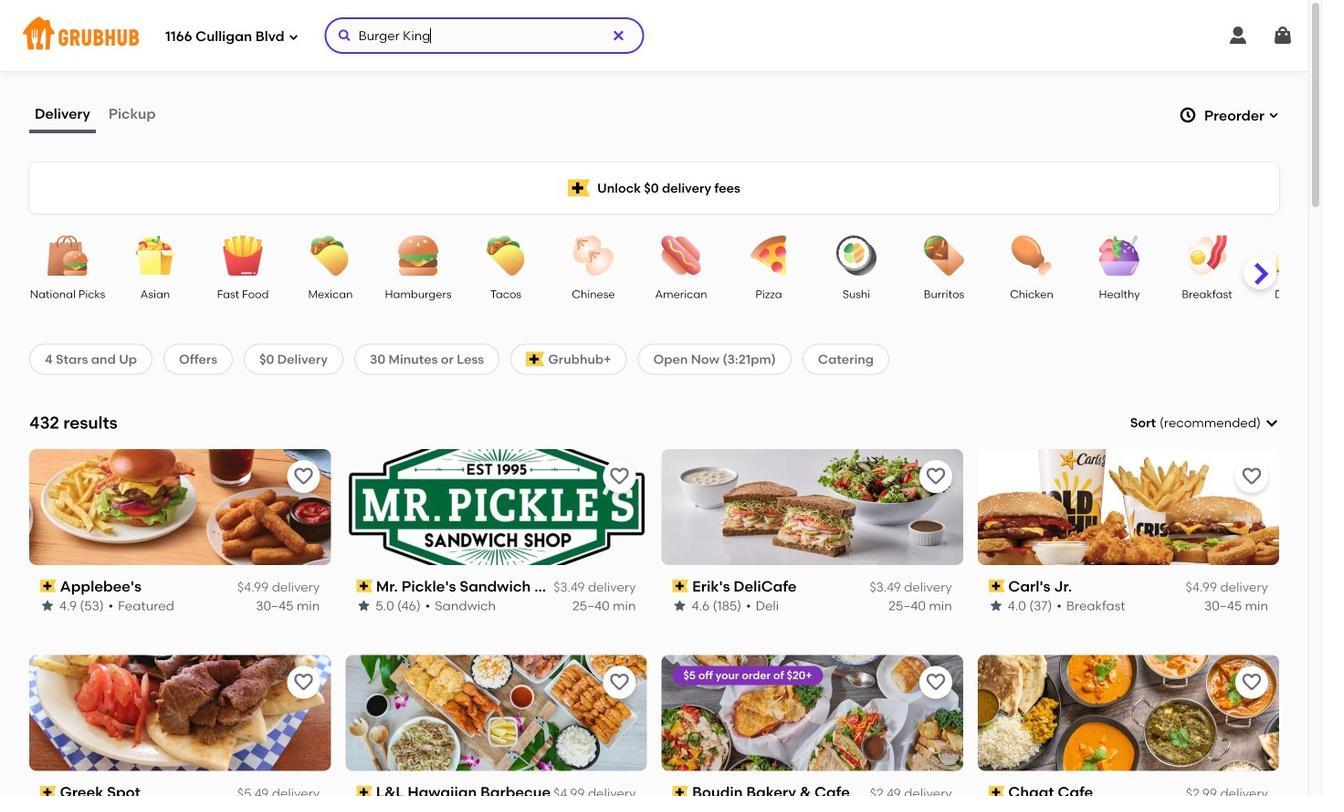 Task type: describe. For each thing, give the bounding box(es) containing it.
asian image
[[123, 236, 187, 276]]

subscription pass image for the greek spot logo
[[40, 786, 56, 797]]

burritos image
[[913, 236, 977, 276]]

subscription pass image for boudin bakery & cafe logo
[[673, 786, 689, 797]]

subscription pass image for carl's jr. logo at the right bottom of the page
[[989, 580, 1005, 593]]

fast food image
[[211, 236, 275, 276]]

healthy image
[[1088, 236, 1152, 276]]

mexican image
[[299, 236, 363, 276]]

tacos image
[[474, 236, 538, 276]]

sushi image
[[825, 236, 889, 276]]

chaat cafe logo image
[[978, 656, 1280, 772]]

hamburgers image
[[386, 236, 450, 276]]

greek spot logo image
[[29, 656, 331, 772]]

applebee's logo image
[[29, 449, 331, 565]]

0 vertical spatial grubhub plus flag logo image
[[568, 179, 590, 197]]

chicken image
[[1000, 236, 1064, 276]]

american image
[[649, 236, 713, 276]]

breakfast image
[[1176, 236, 1240, 276]]

star icon image for mr. pickle's sandwich shop (410-san jose) logo
[[356, 599, 371, 613]]

boudin bakery & cafe logo image
[[662, 656, 963, 772]]



Task type: locate. For each thing, give the bounding box(es) containing it.
svg image
[[1228, 25, 1250, 47], [612, 28, 626, 43], [1179, 106, 1198, 124], [1265, 416, 1280, 430]]

grubhub plus flag logo image
[[568, 179, 590, 197], [526, 352, 545, 367]]

subscription pass image for applebee's logo
[[40, 580, 56, 593]]

star icon image for applebee's logo
[[40, 599, 55, 613]]

national picks image
[[36, 236, 100, 276]]

carl's jr. logo image
[[978, 449, 1280, 565]]

subscription pass image
[[356, 580, 373, 593], [673, 580, 689, 593], [40, 786, 56, 797], [356, 786, 373, 797], [673, 786, 689, 797]]

chinese image
[[562, 236, 626, 276]]

star icon image
[[40, 599, 55, 613], [356, 599, 371, 613], [673, 599, 687, 613], [989, 599, 1004, 613]]

2 star icon image from the left
[[356, 599, 371, 613]]

subscription pass image for l&l hawaiian barbecue logo
[[356, 786, 373, 797]]

erik's delicafe logo image
[[662, 449, 963, 565]]

3 star icon image from the left
[[673, 599, 687, 613]]

svg image
[[1272, 25, 1294, 47], [338, 28, 352, 43], [288, 32, 299, 42], [1269, 110, 1280, 121]]

pizza image
[[737, 236, 801, 276]]

4 star icon image from the left
[[989, 599, 1004, 613]]

l&l hawaiian barbecue logo image
[[346, 656, 647, 772]]

1 horizontal spatial grubhub plus flag logo image
[[568, 179, 590, 197]]

None field
[[1131, 414, 1280, 432]]

star icon image for carl's jr. logo at the right bottom of the page
[[989, 599, 1004, 613]]

0 horizontal spatial grubhub plus flag logo image
[[526, 352, 545, 367]]

Search for food, convenience, alcohol... search field
[[325, 17, 645, 54]]

1 star icon image from the left
[[40, 599, 55, 613]]

main navigation navigation
[[0, 0, 1309, 71]]

mr. pickle's sandwich shop (410-san jose) logo image
[[346, 449, 647, 565]]

star icon image for erik's delicafe logo
[[673, 599, 687, 613]]

subscription pass image
[[40, 580, 56, 593], [989, 580, 1005, 593], [989, 786, 1005, 797]]

1 vertical spatial grubhub plus flag logo image
[[526, 352, 545, 367]]



Task type: vqa. For each thing, say whether or not it's contained in the screenshot.
and
no



